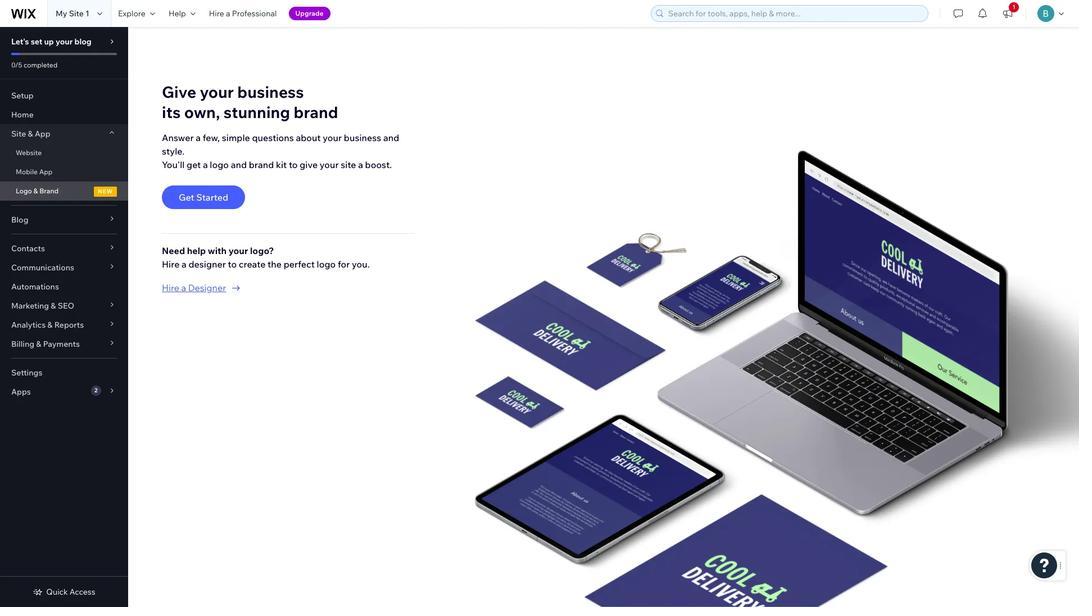 Task type: describe. For each thing, give the bounding box(es) containing it.
with
[[208, 245, 227, 257]]

my
[[56, 8, 67, 19]]

a right site
[[358, 159, 363, 171]]

need
[[162, 245, 185, 257]]

logo inside 'need help with your logo? hire a designer to create the perfect logo for you.'
[[317, 259, 336, 270]]

reports
[[54, 320, 84, 330]]

started
[[196, 192, 228, 203]]

billing & payments
[[11, 339, 80, 349]]

about
[[296, 132, 321, 144]]

website link
[[0, 143, 128, 162]]

marketing & seo button
[[0, 296, 128, 315]]

0 horizontal spatial and
[[231, 159, 247, 171]]

mobile app
[[16, 168, 53, 176]]

Search for tools, apps, help & more... field
[[665, 6, 925, 21]]

the
[[268, 259, 282, 270]]

help button
[[162, 0, 202, 27]]

your left site
[[320, 159, 339, 171]]

hire for hire a designer
[[162, 282, 179, 294]]

new
[[98, 188, 113, 195]]

get started
[[179, 192, 228, 203]]

& for billing
[[36, 339, 41, 349]]

designer
[[189, 259, 226, 270]]

& for marketing
[[51, 301, 56, 311]]

few,
[[203, 132, 220, 144]]

set
[[31, 37, 42, 47]]

upgrade
[[295, 9, 324, 17]]

boost.
[[365, 159, 392, 171]]

setup
[[11, 91, 34, 101]]

give
[[300, 159, 318, 171]]

contacts button
[[0, 239, 128, 258]]

give
[[162, 82, 196, 102]]

professional
[[232, 8, 277, 19]]

blog
[[11, 215, 28, 225]]

1 inside button
[[1013, 3, 1016, 11]]

your inside sidebar element
[[56, 37, 73, 47]]

access
[[70, 587, 95, 597]]

settings link
[[0, 363, 128, 382]]

answer
[[162, 132, 194, 144]]

mobile
[[16, 168, 38, 176]]

& for logo
[[33, 187, 38, 195]]

logo & brand
[[16, 187, 59, 195]]

let's set up your blog
[[11, 37, 92, 47]]

site & app button
[[0, 124, 128, 143]]

analytics
[[11, 320, 46, 330]]

marketing
[[11, 301, 49, 311]]

you'll
[[162, 159, 185, 171]]

2
[[94, 387, 98, 394]]

your inside give your business its own, stunning brand
[[200, 82, 234, 102]]

seo
[[58, 301, 74, 311]]

0 vertical spatial and
[[383, 132, 399, 144]]

a inside 'need help with your logo? hire a designer to create the perfect logo for you.'
[[182, 259, 187, 270]]

logo
[[16, 187, 32, 195]]

1 vertical spatial app
[[39, 168, 53, 176]]

a right 'get'
[[203, 159, 208, 171]]

create
[[239, 259, 266, 270]]

1 button
[[996, 0, 1020, 27]]

give your business its own, stunning brand
[[162, 82, 338, 122]]

site
[[341, 159, 356, 171]]

analytics & reports
[[11, 320, 84, 330]]

contacts
[[11, 243, 45, 254]]

0/5 completed
[[11, 61, 57, 69]]

help
[[169, 8, 186, 19]]

business inside answer a few, simple questions about your business and style. you'll get a logo and brand kit to give your site a boost.
[[344, 132, 381, 144]]

your right about
[[323, 132, 342, 144]]

site & app
[[11, 129, 50, 139]]

home
[[11, 110, 34, 120]]

its
[[162, 103, 181, 122]]

a inside "hire a designer" button
[[181, 282, 186, 294]]

communications button
[[0, 258, 128, 277]]

to inside 'need help with your logo? hire a designer to create the perfect logo for you.'
[[228, 259, 237, 270]]

answer a few, simple questions about your business and style. you'll get a logo and brand kit to give your site a boost.
[[162, 132, 399, 171]]

upgrade button
[[289, 7, 330, 20]]

site inside popup button
[[11, 129, 26, 139]]

help
[[187, 245, 206, 257]]

hire for hire a professional
[[209, 8, 224, 19]]

up
[[44, 37, 54, 47]]

get
[[179, 192, 194, 203]]

you.
[[352, 259, 370, 270]]

kit
[[276, 159, 287, 171]]

& for analytics
[[47, 320, 53, 330]]

hire inside 'need help with your logo? hire a designer to create the perfect logo for you.'
[[162, 259, 180, 270]]

home link
[[0, 105, 128, 124]]



Task type: locate. For each thing, give the bounding box(es) containing it.
hire a designer button
[[162, 281, 414, 295]]

1 vertical spatial to
[[228, 259, 237, 270]]

and up 'boost.'
[[383, 132, 399, 144]]

hire a professional link
[[202, 0, 284, 27]]

perfect
[[284, 259, 315, 270]]

business up stunning in the top left of the page
[[237, 82, 304, 102]]

blog
[[74, 37, 92, 47]]

1 horizontal spatial to
[[289, 159, 298, 171]]

settings
[[11, 368, 42, 378]]

0 horizontal spatial business
[[237, 82, 304, 102]]

apps
[[11, 387, 31, 397]]

my site 1
[[56, 8, 89, 19]]

to left create
[[228, 259, 237, 270]]

brand
[[294, 103, 338, 122], [249, 159, 274, 171]]

site right the my
[[69, 8, 84, 19]]

setup link
[[0, 86, 128, 105]]

brand inside give your business its own, stunning brand
[[294, 103, 338, 122]]

your up own, on the left top of the page
[[200, 82, 234, 102]]

& left seo
[[51, 301, 56, 311]]

automations link
[[0, 277, 128, 296]]

quick access button
[[33, 587, 95, 597]]

&
[[28, 129, 33, 139], [33, 187, 38, 195], [51, 301, 56, 311], [47, 320, 53, 330], [36, 339, 41, 349]]

0 horizontal spatial to
[[228, 259, 237, 270]]

and
[[383, 132, 399, 144], [231, 159, 247, 171]]

analytics & reports button
[[0, 315, 128, 335]]

app up website
[[35, 129, 50, 139]]

site down home
[[11, 129, 26, 139]]

1 horizontal spatial 1
[[1013, 3, 1016, 11]]

website
[[16, 148, 42, 157]]

1 horizontal spatial and
[[383, 132, 399, 144]]

0 horizontal spatial site
[[11, 129, 26, 139]]

hire down need
[[162, 259, 180, 270]]

1 horizontal spatial brand
[[294, 103, 338, 122]]

your up create
[[229, 245, 248, 257]]

billing & payments button
[[0, 335, 128, 354]]

& up website
[[28, 129, 33, 139]]

style.
[[162, 146, 185, 157]]

1 horizontal spatial logo
[[317, 259, 336, 270]]

and down simple
[[231, 159, 247, 171]]

your right the up
[[56, 37, 73, 47]]

to
[[289, 159, 298, 171], [228, 259, 237, 270]]

& left reports
[[47, 320, 53, 330]]

a
[[226, 8, 230, 19], [196, 132, 201, 144], [203, 159, 208, 171], [358, 159, 363, 171], [182, 259, 187, 270], [181, 282, 186, 294]]

1 horizontal spatial site
[[69, 8, 84, 19]]

1 vertical spatial logo
[[317, 259, 336, 270]]

logo
[[210, 159, 229, 171], [317, 259, 336, 270]]

0 vertical spatial to
[[289, 159, 298, 171]]

sidebar element
[[0, 27, 128, 607]]

& inside popup button
[[28, 129, 33, 139]]

logo?
[[250, 245, 274, 257]]

brand up about
[[294, 103, 338, 122]]

app right mobile
[[39, 168, 53, 176]]

hire inside button
[[162, 282, 179, 294]]

get
[[187, 159, 201, 171]]

1 vertical spatial business
[[344, 132, 381, 144]]

marketing & seo
[[11, 301, 74, 311]]

let's
[[11, 37, 29, 47]]

2 vertical spatial hire
[[162, 282, 179, 294]]

0 vertical spatial hire
[[209, 8, 224, 19]]

1 vertical spatial brand
[[249, 159, 274, 171]]

& for site
[[28, 129, 33, 139]]

payments
[[43, 339, 80, 349]]

a left few,
[[196, 132, 201, 144]]

stunning
[[224, 103, 290, 122]]

0 horizontal spatial brand
[[249, 159, 274, 171]]

1 vertical spatial hire
[[162, 259, 180, 270]]

& right logo
[[33, 187, 38, 195]]

brand inside answer a few, simple questions about your business and style. you'll get a logo and brand kit to give your site a boost.
[[249, 159, 274, 171]]

logo left for
[[317, 259, 336, 270]]

for
[[338, 259, 350, 270]]

business inside give your business its own, stunning brand
[[237, 82, 304, 102]]

logo right 'get'
[[210, 159, 229, 171]]

0 vertical spatial app
[[35, 129, 50, 139]]

brand left kit
[[249, 159, 274, 171]]

blog button
[[0, 210, 128, 229]]

business
[[237, 82, 304, 102], [344, 132, 381, 144]]

a inside hire a professional link
[[226, 8, 230, 19]]

1 vertical spatial site
[[11, 129, 26, 139]]

your inside 'need help with your logo? hire a designer to create the perfect logo for you.'
[[229, 245, 248, 257]]

1 vertical spatial and
[[231, 159, 247, 171]]

simple
[[222, 132, 250, 144]]

app inside popup button
[[35, 129, 50, 139]]

0 vertical spatial site
[[69, 8, 84, 19]]

a left designer at left
[[181, 282, 186, 294]]

automations
[[11, 282, 59, 292]]

brand
[[39, 187, 59, 195]]

designer
[[188, 282, 226, 294]]

completed
[[24, 61, 57, 69]]

to inside answer a few, simple questions about your business and style. you'll get a logo and brand kit to give your site a boost.
[[289, 159, 298, 171]]

hire
[[209, 8, 224, 19], [162, 259, 180, 270], [162, 282, 179, 294]]

hire left designer at left
[[162, 282, 179, 294]]

hire a professional
[[209, 8, 277, 19]]

mobile app link
[[0, 162, 128, 182]]

0/5
[[11, 61, 22, 69]]

& right "billing"
[[36, 339, 41, 349]]

site
[[69, 8, 84, 19], [11, 129, 26, 139]]

quick access
[[46, 587, 95, 597]]

communications
[[11, 263, 74, 273]]

need help with your logo? hire a designer to create the perfect logo for you.
[[162, 245, 370, 270]]

business up site
[[344, 132, 381, 144]]

app
[[35, 129, 50, 139], [39, 168, 53, 176]]

quick
[[46, 587, 68, 597]]

0 horizontal spatial logo
[[210, 159, 229, 171]]

0 horizontal spatial 1
[[85, 8, 89, 19]]

1
[[1013, 3, 1016, 11], [85, 8, 89, 19]]

1 horizontal spatial business
[[344, 132, 381, 144]]

hire right help button
[[209, 8, 224, 19]]

explore
[[118, 8, 146, 19]]

a down need
[[182, 259, 187, 270]]

questions
[[252, 132, 294, 144]]

0 vertical spatial logo
[[210, 159, 229, 171]]

a left professional
[[226, 8, 230, 19]]

& inside 'dropdown button'
[[51, 301, 56, 311]]

billing
[[11, 339, 34, 349]]

own,
[[184, 103, 220, 122]]

your
[[56, 37, 73, 47], [200, 82, 234, 102], [323, 132, 342, 144], [320, 159, 339, 171], [229, 245, 248, 257]]

0 vertical spatial business
[[237, 82, 304, 102]]

get started button
[[162, 186, 245, 209]]

hire a designer
[[162, 282, 226, 294]]

to right kit
[[289, 159, 298, 171]]

0 vertical spatial brand
[[294, 103, 338, 122]]

logo inside answer a few, simple questions about your business and style. you'll get a logo and brand kit to give your site a boost.
[[210, 159, 229, 171]]



Task type: vqa. For each thing, say whether or not it's contained in the screenshot.
Communications POPUP BUTTON
yes



